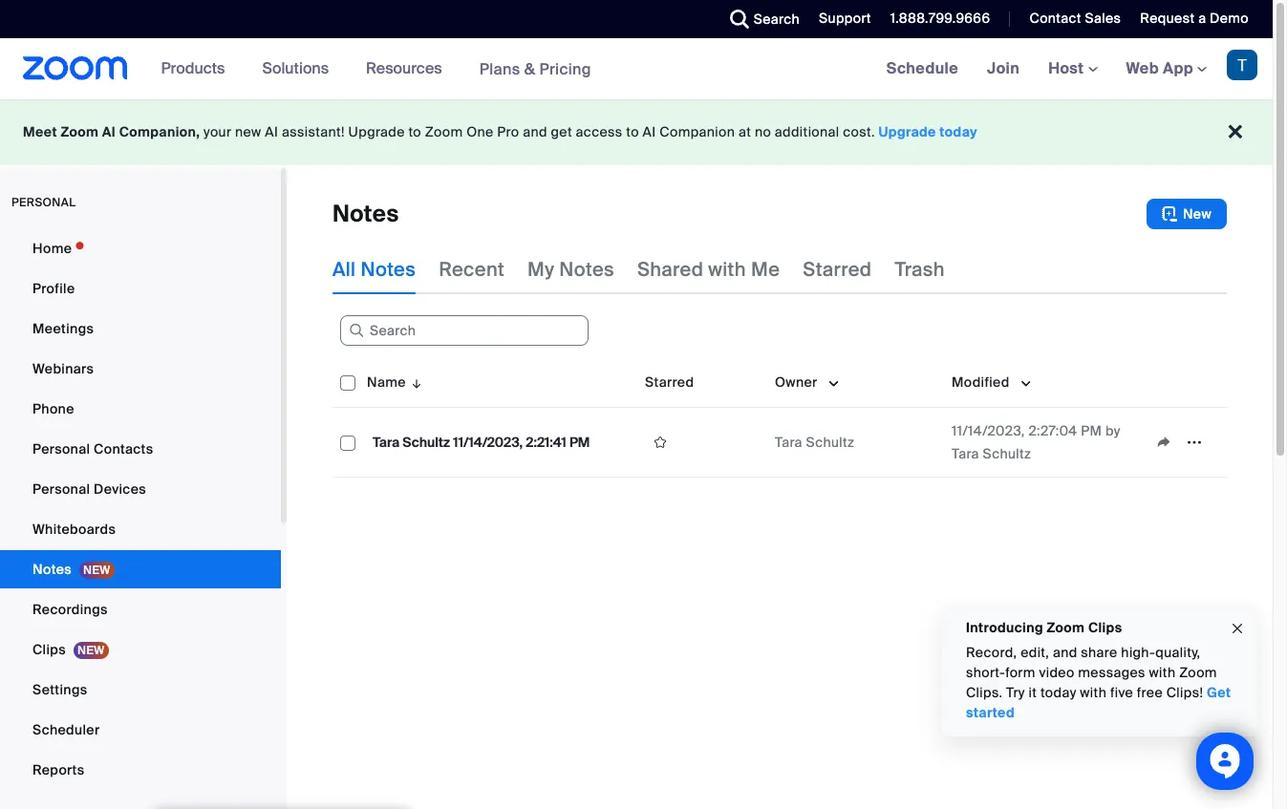 Task type: locate. For each thing, give the bounding box(es) containing it.
schultz inside button
[[403, 434, 450, 451]]

host button
[[1049, 58, 1098, 78]]

at
[[739, 123, 752, 141]]

pm
[[1082, 423, 1103, 440], [570, 434, 590, 451]]

clips up the settings on the bottom of page
[[33, 642, 66, 659]]

five
[[1111, 685, 1134, 702]]

and
[[523, 123, 548, 141], [1054, 644, 1078, 662]]

notes right all
[[361, 257, 416, 282]]

today down schedule link
[[940, 123, 978, 141]]

1 vertical spatial with
[[1150, 664, 1176, 682]]

0 horizontal spatial tara
[[373, 434, 400, 451]]

2 personal from the top
[[33, 481, 90, 498]]

plans
[[480, 59, 521, 79]]

today inside record, edit, and share high-quality, short-form video messages with zoom clips. try it today with five free clips!
[[1041, 685, 1077, 702]]

web app button
[[1127, 58, 1208, 78]]

2 upgrade from the left
[[879, 123, 937, 141]]

starred up tara schultz 11/14/2023, 2:21:41 pm unstarred 'icon'
[[645, 374, 694, 391]]

1 horizontal spatial starred
[[803, 257, 872, 282]]

get started
[[967, 685, 1232, 722]]

pm left the by
[[1082, 423, 1103, 440]]

0 horizontal spatial today
[[940, 123, 978, 141]]

tara
[[373, 434, 400, 451], [775, 434, 803, 451], [952, 446, 980, 463]]

share image
[[1149, 434, 1180, 451]]

pm right the 2:21:41
[[570, 434, 590, 451]]

schultz down 2:27:04
[[983, 446, 1032, 463]]

to
[[409, 123, 422, 141], [627, 123, 640, 141]]

notes up the recordings
[[33, 561, 72, 578]]

personal for personal contacts
[[33, 441, 90, 458]]

all
[[333, 257, 356, 282]]

1 horizontal spatial upgrade
[[879, 123, 937, 141]]

with up free
[[1150, 664, 1176, 682]]

with left 'me'
[[709, 257, 747, 282]]

get started link
[[967, 685, 1232, 722]]

scheduler
[[33, 722, 100, 739]]

1 horizontal spatial and
[[1054, 644, 1078, 662]]

clips link
[[0, 631, 281, 669]]

1 horizontal spatial 11/14/2023,
[[952, 423, 1026, 440]]

products button
[[161, 38, 234, 99]]

zoom inside record, edit, and share high-quality, short-form video messages with zoom clips. try it today with five free clips!
[[1180, 664, 1218, 682]]

to down resources "dropdown button"
[[409, 123, 422, 141]]

banner
[[0, 38, 1273, 100]]

0 horizontal spatial to
[[409, 123, 422, 141]]

personal contacts
[[33, 441, 153, 458]]

and left get
[[523, 123, 548, 141]]

meet
[[23, 123, 57, 141]]

owner
[[775, 374, 818, 391]]

with down messages
[[1081, 685, 1107, 702]]

clips.
[[967, 685, 1003, 702]]

and up video
[[1054, 644, 1078, 662]]

schultz down arrow down icon
[[403, 434, 450, 451]]

1 vertical spatial clips
[[33, 642, 66, 659]]

0 vertical spatial with
[[709, 257, 747, 282]]

web app
[[1127, 58, 1194, 78]]

zoom up clips!
[[1180, 664, 1218, 682]]

1 vertical spatial personal
[[33, 481, 90, 498]]

notes
[[333, 199, 399, 229], [361, 257, 416, 282], [560, 257, 615, 282], [33, 561, 72, 578]]

cost.
[[843, 123, 876, 141]]

1 horizontal spatial today
[[1041, 685, 1077, 702]]

0 horizontal spatial schultz
[[403, 434, 450, 451]]

0 horizontal spatial ai
[[102, 123, 116, 141]]

recordings link
[[0, 591, 281, 629]]

pm inside button
[[570, 434, 590, 451]]

join link
[[973, 38, 1035, 99]]

home link
[[0, 229, 281, 268]]

0 horizontal spatial with
[[709, 257, 747, 282]]

1.888.799.9666 button
[[877, 0, 996, 38], [891, 10, 991, 27]]

introducing
[[967, 620, 1044, 637]]

tara down 'modified'
[[952, 446, 980, 463]]

starred
[[803, 257, 872, 282], [645, 374, 694, 391]]

free
[[1138, 685, 1164, 702]]

2:27:04
[[1029, 423, 1078, 440]]

1 vertical spatial starred
[[645, 374, 694, 391]]

modified
[[952, 374, 1010, 391]]

plans & pricing link
[[480, 59, 592, 79], [480, 59, 592, 79]]

meet zoom ai companion, your new ai assistant! upgrade to zoom one pro and get access to ai companion at no additional cost. upgrade today
[[23, 123, 978, 141]]

upgrade down product information navigation
[[349, 123, 405, 141]]

1 horizontal spatial with
[[1081, 685, 1107, 702]]

0 horizontal spatial and
[[523, 123, 548, 141]]

0 vertical spatial personal
[[33, 441, 90, 458]]

1 horizontal spatial schultz
[[807, 434, 855, 451]]

1 horizontal spatial tara
[[775, 434, 803, 451]]

clips inside the personal menu menu
[[33, 642, 66, 659]]

arrow down image
[[406, 371, 424, 394]]

tara down name
[[373, 434, 400, 451]]

whiteboards
[[33, 521, 116, 538]]

one
[[467, 123, 494, 141]]

1 vertical spatial and
[[1054, 644, 1078, 662]]

schedule link
[[873, 38, 973, 99]]

profile picture image
[[1228, 50, 1258, 80]]

webinars link
[[0, 350, 281, 388]]

product information navigation
[[147, 38, 606, 100]]

clips up share
[[1089, 620, 1123, 637]]

0 vertical spatial starred
[[803, 257, 872, 282]]

1 horizontal spatial to
[[627, 123, 640, 141]]

phone link
[[0, 390, 281, 428]]

zoom logo image
[[23, 56, 128, 80]]

2 vertical spatial with
[[1081, 685, 1107, 702]]

and inside meet zoom ai companion, footer
[[523, 123, 548, 141]]

ai
[[102, 123, 116, 141], [265, 123, 278, 141], [643, 123, 656, 141]]

tara down "owner"
[[775, 434, 803, 451]]

meetings navigation
[[873, 38, 1273, 100]]

request a demo
[[1141, 10, 1250, 27]]

pro
[[497, 123, 520, 141]]

shared
[[638, 257, 704, 282]]

2 horizontal spatial tara
[[952, 446, 980, 463]]

0 horizontal spatial upgrade
[[349, 123, 405, 141]]

0 horizontal spatial 11/14/2023,
[[453, 434, 523, 451]]

ai right new
[[265, 123, 278, 141]]

schultz for tara schultz
[[807, 434, 855, 451]]

2 horizontal spatial schultz
[[983, 446, 1032, 463]]

quality,
[[1156, 644, 1201, 662]]

schultz
[[403, 434, 450, 451], [807, 434, 855, 451], [983, 446, 1032, 463]]

resources
[[366, 58, 442, 78]]

to right access
[[627, 123, 640, 141]]

0 horizontal spatial starred
[[645, 374, 694, 391]]

ai left companion
[[643, 123, 656, 141]]

tara schultz 11/14/2023, 2:21:41 pm button
[[367, 430, 596, 455]]

1 personal from the top
[[33, 441, 90, 458]]

application
[[333, 358, 1242, 492], [1149, 428, 1220, 457]]

form
[[1006, 664, 1036, 682]]

schultz down "owner"
[[807, 434, 855, 451]]

1.888.799.9666
[[891, 10, 991, 27]]

personal
[[33, 441, 90, 458], [33, 481, 90, 498]]

11/14/2023, left the 2:21:41
[[453, 434, 523, 451]]

contact sales link
[[1016, 0, 1127, 38], [1030, 10, 1122, 27]]

11/14/2023, down 'modified'
[[952, 423, 1026, 440]]

0 horizontal spatial pm
[[570, 434, 590, 451]]

edit,
[[1021, 644, 1050, 662]]

1 horizontal spatial ai
[[265, 123, 278, 141]]

with
[[709, 257, 747, 282], [1150, 664, 1176, 682], [1081, 685, 1107, 702]]

banner containing products
[[0, 38, 1273, 100]]

phone
[[33, 401, 74, 418]]

2 to from the left
[[627, 123, 640, 141]]

2 horizontal spatial with
[[1150, 664, 1176, 682]]

tara inside button
[[373, 434, 400, 451]]

ai left companion,
[[102, 123, 116, 141]]

notes right the my
[[560, 257, 615, 282]]

support link
[[805, 0, 877, 38], [819, 10, 872, 27]]

upgrade right cost.
[[879, 123, 937, 141]]

1 vertical spatial today
[[1041, 685, 1077, 702]]

it
[[1029, 685, 1038, 702]]

starred right 'me'
[[803, 257, 872, 282]]

search button
[[716, 0, 805, 38]]

resources button
[[366, 38, 451, 99]]

11/14/2023, inside 11/14/2023, 2:27:04 pm by tara schultz
[[952, 423, 1026, 440]]

2 horizontal spatial ai
[[643, 123, 656, 141]]

request a demo link
[[1127, 0, 1273, 38], [1141, 10, 1250, 27]]

trash
[[895, 257, 945, 282]]

zoom right meet
[[61, 123, 99, 141]]

pricing
[[540, 59, 592, 79]]

personal down "phone"
[[33, 441, 90, 458]]

0 vertical spatial today
[[940, 123, 978, 141]]

1 horizontal spatial pm
[[1082, 423, 1103, 440]]

today down video
[[1041, 685, 1077, 702]]

0 horizontal spatial clips
[[33, 642, 66, 659]]

0 vertical spatial and
[[523, 123, 548, 141]]

solutions button
[[262, 38, 338, 99]]

personal up the whiteboards
[[33, 481, 90, 498]]

with inside tabs of all notes page tab list
[[709, 257, 747, 282]]

tara for tara schultz 11/14/2023, 2:21:41 pm
[[373, 434, 400, 451]]

assistant!
[[282, 123, 345, 141]]

1 horizontal spatial clips
[[1089, 620, 1123, 637]]



Task type: vqa. For each thing, say whether or not it's contained in the screenshot.
fifth menu item from the top right icon
no



Task type: describe. For each thing, give the bounding box(es) containing it.
reports
[[33, 762, 85, 779]]

access
[[576, 123, 623, 141]]

personal contacts link
[[0, 430, 281, 468]]

request
[[1141, 10, 1195, 27]]

record, edit, and share high-quality, short-form video messages with zoom clips. try it today with five free clips!
[[967, 644, 1218, 702]]

1 ai from the left
[[102, 123, 116, 141]]

host
[[1049, 58, 1089, 78]]

0 vertical spatial clips
[[1089, 620, 1123, 637]]

personal devices
[[33, 481, 146, 498]]

home
[[33, 240, 72, 257]]

clips!
[[1167, 685, 1204, 702]]

personal menu menu
[[0, 229, 281, 792]]

introducing zoom clips
[[967, 620, 1123, 637]]

tabs of all notes page tab list
[[333, 245, 945, 294]]

companion
[[660, 123, 735, 141]]

contacts
[[94, 441, 153, 458]]

devices
[[94, 481, 146, 498]]

get
[[551, 123, 573, 141]]

zoom left one
[[425, 123, 463, 141]]

recent
[[439, 257, 505, 282]]

reports link
[[0, 751, 281, 790]]

notes link
[[0, 551, 281, 589]]

notes inside the personal menu menu
[[33, 561, 72, 578]]

starred inside tabs of all notes page tab list
[[803, 257, 872, 282]]

shared with me
[[638, 257, 780, 282]]

tara schultz 11/14/2023, 2:21:41 pm unstarred image
[[645, 434, 676, 451]]

contact sales
[[1030, 10, 1122, 27]]

support
[[819, 10, 872, 27]]

close image
[[1230, 618, 1246, 640]]

11/14/2023, 2:27:04 pm by tara schultz
[[952, 423, 1121, 463]]

your
[[204, 123, 232, 141]]

app
[[1164, 58, 1194, 78]]

contact
[[1030, 10, 1082, 27]]

&
[[525, 59, 536, 79]]

schultz for tara schultz 11/14/2023, 2:21:41 pm
[[403, 434, 450, 451]]

additional
[[775, 123, 840, 141]]

Search text field
[[340, 316, 589, 346]]

high-
[[1122, 644, 1156, 662]]

new
[[235, 123, 262, 141]]

profile link
[[0, 270, 281, 308]]

products
[[161, 58, 225, 78]]

get
[[1208, 685, 1232, 702]]

schedule
[[887, 58, 959, 78]]

personal for personal devices
[[33, 481, 90, 498]]

meet zoom ai companion, footer
[[0, 99, 1273, 165]]

by
[[1106, 423, 1121, 440]]

name
[[367, 374, 406, 391]]

all notes
[[333, 257, 416, 282]]

today inside meet zoom ai companion, footer
[[940, 123, 978, 141]]

tara schultz
[[775, 434, 855, 451]]

1 upgrade from the left
[[349, 123, 405, 141]]

notes up all notes at the top
[[333, 199, 399, 229]]

a
[[1199, 10, 1207, 27]]

settings link
[[0, 671, 281, 709]]

3 ai from the left
[[643, 123, 656, 141]]

tara inside 11/14/2023, 2:27:04 pm by tara schultz
[[952, 446, 980, 463]]

web
[[1127, 58, 1160, 78]]

join
[[988, 58, 1020, 78]]

profile
[[33, 280, 75, 297]]

meetings
[[33, 320, 94, 337]]

no
[[755, 123, 772, 141]]

try
[[1007, 685, 1026, 702]]

zoom up edit,
[[1047, 620, 1085, 637]]

settings
[[33, 682, 87, 699]]

whiteboards link
[[0, 511, 281, 549]]

application containing name
[[333, 358, 1242, 492]]

more options for tara schultz 11/14/2023, 2:21:41 pm image
[[1180, 434, 1210, 451]]

1 to from the left
[[409, 123, 422, 141]]

and inside record, edit, and share high-quality, short-form video messages with zoom clips. try it today with five free clips!
[[1054, 644, 1078, 662]]

new button
[[1147, 199, 1228, 229]]

scheduler link
[[0, 711, 281, 750]]

companion,
[[119, 123, 200, 141]]

upgrade today link
[[879, 123, 978, 141]]

new
[[1184, 206, 1212, 223]]

personal devices link
[[0, 470, 281, 509]]

meetings link
[[0, 310, 281, 348]]

share
[[1082, 644, 1118, 662]]

video
[[1040, 664, 1075, 682]]

webinars
[[33, 360, 94, 378]]

plans & pricing
[[480, 59, 592, 79]]

2:21:41
[[526, 434, 567, 451]]

started
[[967, 705, 1015, 722]]

demo
[[1210, 10, 1250, 27]]

11/14/2023, inside button
[[453, 434, 523, 451]]

my notes
[[528, 257, 615, 282]]

schultz inside 11/14/2023, 2:27:04 pm by tara schultz
[[983, 446, 1032, 463]]

2 ai from the left
[[265, 123, 278, 141]]

solutions
[[262, 58, 329, 78]]

my
[[528, 257, 555, 282]]

personal
[[11, 195, 76, 210]]

tara for tara schultz
[[775, 434, 803, 451]]

tara schultz 11/14/2023, 2:21:41 pm
[[373, 434, 590, 451]]

messages
[[1079, 664, 1146, 682]]

record,
[[967, 644, 1018, 662]]

pm inside 11/14/2023, 2:27:04 pm by tara schultz
[[1082, 423, 1103, 440]]

search
[[754, 11, 800, 28]]



